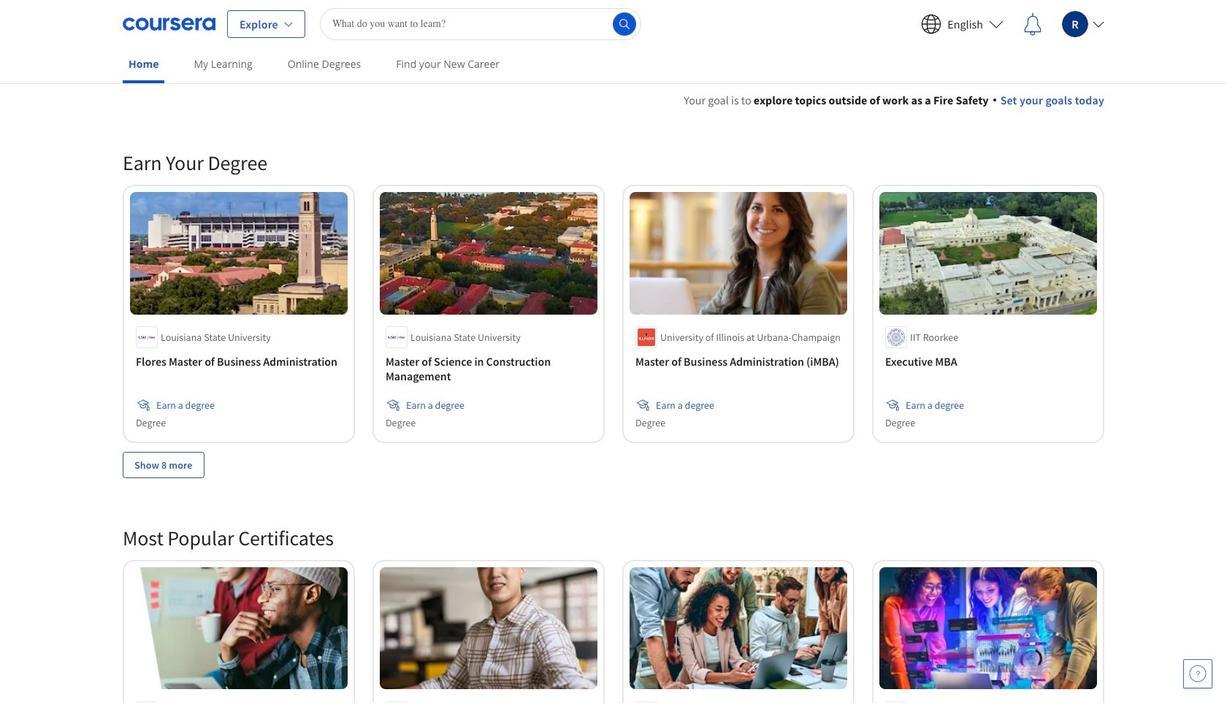 Task type: describe. For each thing, give the bounding box(es) containing it.
earn your degree collection element
[[114, 126, 1114, 502]]

What do you want to learn? text field
[[320, 8, 641, 40]]

most popular certificates collection element
[[114, 502, 1114, 704]]



Task type: vqa. For each thing, say whether or not it's contained in the screenshot.
style
no



Task type: locate. For each thing, give the bounding box(es) containing it.
None search field
[[320, 8, 641, 40]]

coursera image
[[123, 12, 216, 35]]

help center image
[[1190, 666, 1207, 683]]

main content
[[0, 74, 1228, 704]]



